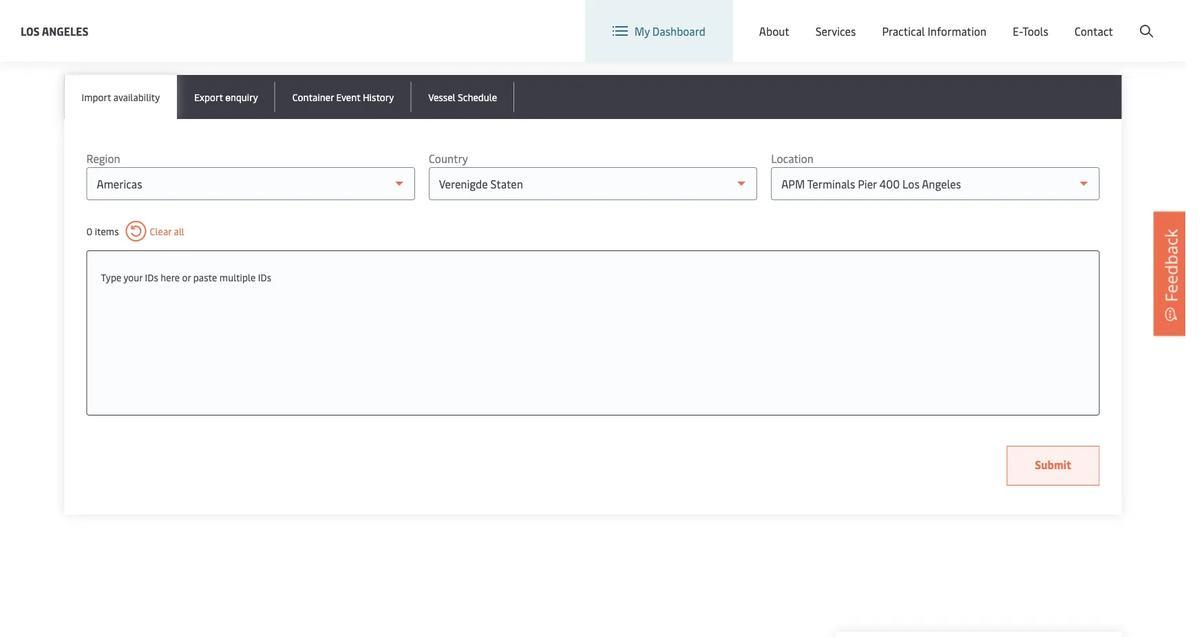 Task type: locate. For each thing, give the bounding box(es) containing it.
type
[[101, 271, 121, 284]]

1 ids from the left
[[145, 271, 158, 284]]

0 horizontal spatial ids
[[145, 271, 158, 284]]

or
[[182, 271, 191, 284]]

import availability
[[82, 90, 160, 103]]

clear all button
[[126, 221, 184, 242]]

los
[[21, 23, 40, 38]]

submit
[[1035, 458, 1072, 472]]

container event history
[[292, 90, 394, 103]]

export еnquiry
[[194, 90, 258, 103]]

ids right your
[[145, 271, 158, 284]]

practical
[[882, 24, 925, 38]]

1 vertical spatial location
[[771, 151, 814, 166]]

None text field
[[101, 265, 1085, 290]]

location inside button
[[834, 13, 877, 28]]

my
[[635, 24, 650, 38]]

export
[[194, 90, 223, 103]]

tab list
[[64, 75, 1122, 119]]

login / create account
[[1049, 13, 1160, 28]]

submit button
[[1007, 446, 1100, 486]]

0 items
[[86, 225, 119, 238]]

los angeles link
[[21, 22, 88, 40]]

information
[[928, 24, 987, 38]]

your
[[124, 271, 143, 284]]

ids right "multiple"
[[258, 271, 271, 284]]

0 horizontal spatial location
[[771, 151, 814, 166]]

0
[[86, 225, 92, 238]]

dashboard
[[653, 24, 706, 38]]

my dashboard button
[[613, 0, 706, 62]]

multiple
[[220, 271, 256, 284]]

about
[[759, 24, 790, 38]]

type your ids here or paste multiple ids
[[101, 271, 271, 284]]

vessel schedule
[[428, 90, 497, 103]]

create
[[1085, 13, 1117, 28]]

tools
[[1023, 24, 1049, 38]]

event
[[336, 90, 360, 103]]

location
[[834, 13, 877, 28], [771, 151, 814, 166]]

services
[[816, 24, 856, 38]]

vessel
[[428, 90, 455, 103]]

1 horizontal spatial location
[[834, 13, 877, 28]]

1 horizontal spatial ids
[[258, 271, 271, 284]]

clear
[[150, 225, 172, 238]]

global menu
[[921, 13, 983, 28]]

angeles
[[42, 23, 88, 38]]

here
[[161, 271, 180, 284]]

feedback
[[1160, 229, 1182, 302]]

0 vertical spatial location
[[834, 13, 877, 28]]

contact
[[1075, 24, 1113, 38]]

services button
[[816, 0, 856, 62]]

ids
[[145, 271, 158, 284], [258, 271, 271, 284]]

my dashboard
[[635, 24, 706, 38]]

import availability button
[[64, 75, 177, 119]]



Task type: vqa. For each thing, say whether or not it's contained in the screenshot.
/
yes



Task type: describe. For each thing, give the bounding box(es) containing it.
practical information
[[882, 24, 987, 38]]

all
[[174, 225, 184, 238]]

availability
[[113, 90, 160, 103]]

los angeles
[[21, 23, 88, 38]]

switch location button
[[777, 13, 877, 28]]

2 ids from the left
[[258, 271, 271, 284]]

container
[[292, 90, 334, 103]]

login
[[1049, 13, 1076, 28]]

import
[[82, 90, 111, 103]]

clear all
[[150, 225, 184, 238]]

about button
[[759, 0, 790, 62]]

/
[[1078, 13, 1083, 28]]

feedback button
[[1154, 212, 1186, 336]]

schedule
[[458, 90, 497, 103]]

e-tools
[[1013, 24, 1049, 38]]

country
[[429, 151, 468, 166]]

e-tools button
[[1013, 0, 1049, 62]]

global menu button
[[890, 0, 997, 41]]

contact button
[[1075, 0, 1113, 62]]

export еnquiry button
[[177, 75, 275, 119]]

paste
[[193, 271, 217, 284]]

login / create account link
[[1023, 0, 1160, 41]]

items
[[95, 225, 119, 238]]

tab list containing import availability
[[64, 75, 1122, 119]]

еnquiry
[[225, 90, 258, 103]]

e-
[[1013, 24, 1023, 38]]

region
[[86, 151, 120, 166]]

menu
[[955, 13, 983, 28]]

history
[[363, 90, 394, 103]]

container event history button
[[275, 75, 411, 119]]

practical information button
[[882, 0, 987, 62]]

switch
[[799, 13, 832, 28]]

vessel schedule button
[[411, 75, 514, 119]]

account
[[1120, 13, 1160, 28]]

switch location
[[799, 13, 877, 28]]

global
[[921, 13, 953, 28]]



